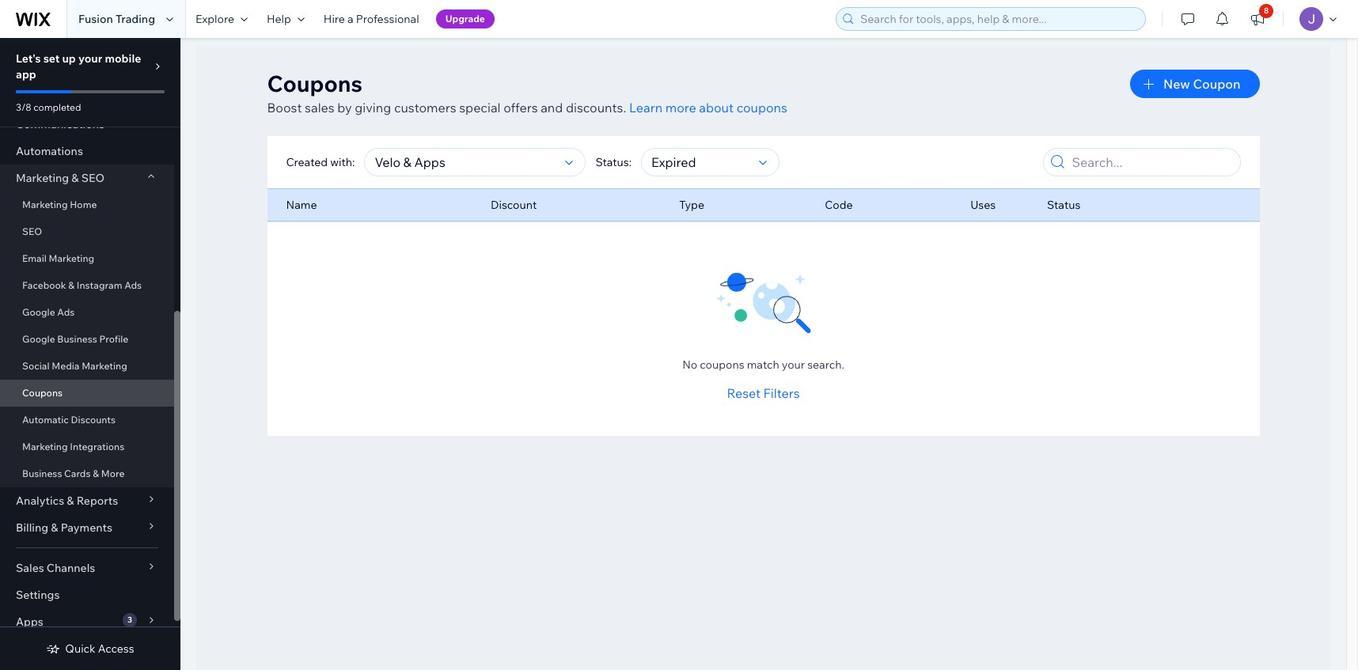Task type: locate. For each thing, give the bounding box(es) containing it.
social
[[22, 360, 50, 372]]

explore
[[196, 12, 234, 26]]

coupons inside 'link'
[[22, 387, 63, 399]]

discount
[[491, 198, 537, 212]]

& up home
[[72, 171, 79, 185]]

ads up google business profile
[[57, 306, 75, 318]]

business cards & more
[[22, 468, 125, 480]]

1 vertical spatial coupons
[[700, 358, 745, 372]]

0 vertical spatial google
[[22, 306, 55, 318]]

& inside dropdown button
[[67, 494, 74, 508]]

Search... field
[[1068, 149, 1236, 176]]

mobile
[[105, 51, 141, 66]]

billing
[[16, 521, 48, 535]]

& inside "dropdown button"
[[72, 171, 79, 185]]

google up social
[[22, 333, 55, 345]]

business cards & more link
[[0, 461, 174, 488]]

and
[[541, 100, 563, 116]]

1 google from the top
[[22, 306, 55, 318]]

& for payments
[[51, 521, 58, 535]]

ads
[[124, 279, 142, 291], [57, 306, 75, 318]]

& right the facebook
[[68, 279, 75, 291]]

& for instagram
[[68, 279, 75, 291]]

special
[[459, 100, 501, 116]]

about
[[699, 100, 734, 116]]

apps
[[16, 615, 43, 629]]

reset filters
[[727, 386, 800, 401]]

1 vertical spatial seo
[[22, 226, 42, 238]]

marketing
[[16, 171, 69, 185], [22, 199, 68, 211], [49, 253, 94, 264], [82, 360, 127, 372], [22, 441, 68, 453]]

1 vertical spatial ads
[[57, 306, 75, 318]]

facebook
[[22, 279, 66, 291]]

seo down the automations 'link'
[[81, 171, 105, 185]]

your for mobile
[[78, 51, 102, 66]]

upgrade button
[[436, 10, 495, 29]]

settings
[[16, 588, 60, 603]]

seo up email
[[22, 226, 42, 238]]

channels
[[47, 561, 95, 576]]

communications
[[16, 117, 105, 131]]

business up the social media marketing on the left
[[57, 333, 97, 345]]

1 horizontal spatial seo
[[81, 171, 105, 185]]

None field
[[370, 149, 561, 176], [647, 149, 755, 176], [370, 149, 561, 176], [647, 149, 755, 176]]

1 horizontal spatial your
[[782, 358, 805, 372]]

0 vertical spatial coupons
[[267, 70, 363, 97]]

google down the facebook
[[22, 306, 55, 318]]

coupons
[[267, 70, 363, 97], [22, 387, 63, 399]]

2 google from the top
[[22, 333, 55, 345]]

0 horizontal spatial ads
[[57, 306, 75, 318]]

sales channels
[[16, 561, 95, 576]]

coupon
[[1194, 76, 1241, 92]]

no coupons match your search.
[[683, 358, 845, 372]]

& inside popup button
[[51, 521, 58, 535]]

google inside "link"
[[22, 306, 55, 318]]

payments
[[61, 521, 112, 535]]

0 vertical spatial coupons
[[737, 100, 788, 116]]

fusion
[[78, 12, 113, 26]]

created
[[286, 155, 328, 169]]

0 vertical spatial your
[[78, 51, 102, 66]]

sales channels button
[[0, 555, 174, 582]]

3/8
[[16, 101, 31, 113]]

marketing inside "link"
[[49, 253, 94, 264]]

coupons up sales
[[267, 70, 363, 97]]

automatic discounts
[[22, 414, 116, 426]]

discounts
[[71, 414, 116, 426]]

hire a professional
[[324, 12, 419, 26]]

marketing down automations
[[16, 171, 69, 185]]

1 horizontal spatial coupons
[[267, 70, 363, 97]]

more
[[101, 468, 125, 480]]

match
[[747, 358, 780, 372]]

& for seo
[[72, 171, 79, 185]]

your inside let's set up your mobile app
[[78, 51, 102, 66]]

search.
[[808, 358, 845, 372]]

new
[[1164, 76, 1191, 92]]

coupons right about
[[737, 100, 788, 116]]

hire
[[324, 12, 345, 26]]

analytics
[[16, 494, 64, 508]]

google business profile link
[[0, 326, 174, 353]]

ads right instagram
[[124, 279, 142, 291]]

coupons up automatic
[[22, 387, 63, 399]]

coupons for coupons
[[22, 387, 63, 399]]

quick
[[65, 642, 96, 656]]

fusion trading
[[78, 12, 155, 26]]

coupons boost sales by giving customers special offers and discounts. learn more about coupons
[[267, 70, 788, 116]]

offers
[[504, 100, 538, 116]]

coupons inside coupons boost sales by giving customers special offers and discounts. learn more about coupons
[[267, 70, 363, 97]]

& left the reports
[[67, 494, 74, 508]]

business up analytics
[[22, 468, 62, 480]]

by
[[338, 100, 352, 116]]

status:
[[596, 155, 632, 169]]

seo
[[81, 171, 105, 185], [22, 226, 42, 238]]

google for google business profile
[[22, 333, 55, 345]]

8
[[1264, 6, 1269, 16]]

marketing inside "dropdown button"
[[16, 171, 69, 185]]

1 vertical spatial your
[[782, 358, 805, 372]]

your
[[78, 51, 102, 66], [782, 358, 805, 372]]

business
[[57, 333, 97, 345], [22, 468, 62, 480]]

with:
[[330, 155, 355, 169]]

your right up
[[78, 51, 102, 66]]

0 vertical spatial ads
[[124, 279, 142, 291]]

marketing integrations
[[22, 441, 125, 453]]

marketing down marketing & seo
[[22, 199, 68, 211]]

coupons right no
[[700, 358, 745, 372]]

discounts.
[[566, 100, 626, 116]]

marketing up facebook & instagram ads
[[49, 253, 94, 264]]

type
[[680, 198, 705, 212]]

google business profile
[[22, 333, 129, 345]]

coupons for coupons boost sales by giving customers special offers and discounts. learn more about coupons
[[267, 70, 363, 97]]

new coupon button
[[1131, 70, 1260, 98]]

quick access
[[65, 642, 134, 656]]

learn more about coupons link
[[629, 100, 788, 116]]

marketing down automatic
[[22, 441, 68, 453]]

1 vertical spatial coupons
[[22, 387, 63, 399]]

integrations
[[70, 441, 125, 453]]

1 vertical spatial google
[[22, 333, 55, 345]]

& right billing
[[51, 521, 58, 535]]

0 vertical spatial seo
[[81, 171, 105, 185]]

marketing for home
[[22, 199, 68, 211]]

0 horizontal spatial coupons
[[22, 387, 63, 399]]

sales
[[305, 100, 335, 116]]

marketing integrations link
[[0, 434, 174, 461]]

automatic discounts link
[[0, 407, 174, 434]]

automations
[[16, 144, 83, 158]]

filters
[[764, 386, 800, 401]]

0 horizontal spatial your
[[78, 51, 102, 66]]

your right match
[[782, 358, 805, 372]]



Task type: describe. For each thing, give the bounding box(es) containing it.
giving
[[355, 100, 391, 116]]

0 vertical spatial business
[[57, 333, 97, 345]]

marketing for &
[[16, 171, 69, 185]]

coupons inside coupons boost sales by giving customers special offers and discounts. learn more about coupons
[[737, 100, 788, 116]]

customers
[[394, 100, 457, 116]]

new coupon
[[1164, 76, 1241, 92]]

no
[[683, 358, 698, 372]]

let's set up your mobile app
[[16, 51, 141, 82]]

sales
[[16, 561, 44, 576]]

seo inside "dropdown button"
[[81, 171, 105, 185]]

code
[[825, 198, 853, 212]]

boost
[[267, 100, 302, 116]]

professional
[[356, 12, 419, 26]]

communications button
[[0, 111, 174, 138]]

Search for tools, apps, help & more... field
[[856, 8, 1141, 30]]

quick access button
[[46, 642, 134, 656]]

sidebar element
[[0, 0, 181, 671]]

help button
[[257, 0, 314, 38]]

email marketing
[[22, 253, 94, 264]]

ads inside "link"
[[57, 306, 75, 318]]

hire a professional link
[[314, 0, 429, 38]]

8 button
[[1241, 0, 1275, 38]]

marketing down profile on the left of page
[[82, 360, 127, 372]]

& for reports
[[67, 494, 74, 508]]

completed
[[33, 101, 81, 113]]

email marketing link
[[0, 245, 174, 272]]

learn
[[629, 100, 663, 116]]

trading
[[116, 12, 155, 26]]

coupons link
[[0, 380, 174, 407]]

media
[[52, 360, 80, 372]]

1 horizontal spatial ads
[[124, 279, 142, 291]]

let's
[[16, 51, 41, 66]]

0 horizontal spatial seo
[[22, 226, 42, 238]]

created with:
[[286, 155, 355, 169]]

seo link
[[0, 219, 174, 245]]

cards
[[64, 468, 91, 480]]

access
[[98, 642, 134, 656]]

marketing for integrations
[[22, 441, 68, 453]]

billing & payments
[[16, 521, 112, 535]]

app
[[16, 67, 36, 82]]

reset
[[727, 386, 761, 401]]

uses
[[971, 198, 996, 212]]

your for search.
[[782, 358, 805, 372]]

analytics & reports
[[16, 494, 118, 508]]

a
[[348, 12, 354, 26]]

billing & payments button
[[0, 515, 174, 542]]

marketing home link
[[0, 192, 174, 219]]

1 vertical spatial business
[[22, 468, 62, 480]]

marketing & seo
[[16, 171, 105, 185]]

up
[[62, 51, 76, 66]]

settings link
[[0, 582, 174, 609]]

google for google ads
[[22, 306, 55, 318]]

status
[[1048, 198, 1081, 212]]

profile
[[99, 333, 129, 345]]

automations link
[[0, 138, 174, 165]]

set
[[43, 51, 60, 66]]

email
[[22, 253, 47, 264]]

analytics & reports button
[[0, 488, 174, 515]]

social media marketing
[[22, 360, 127, 372]]

home
[[70, 199, 97, 211]]

google ads
[[22, 306, 75, 318]]

instagram
[[77, 279, 122, 291]]

marketing & seo button
[[0, 165, 174, 192]]

name
[[286, 198, 317, 212]]

marketing home
[[22, 199, 97, 211]]

reset filters link
[[727, 384, 800, 403]]

automatic
[[22, 414, 69, 426]]

& left more
[[93, 468, 99, 480]]

social media marketing link
[[0, 353, 174, 380]]

help
[[267, 12, 291, 26]]

facebook & instagram ads link
[[0, 272, 174, 299]]

facebook & instagram ads
[[22, 279, 142, 291]]

upgrade
[[445, 13, 485, 25]]



Task type: vqa. For each thing, say whether or not it's contained in the screenshot.
Create in the the Create a new segment Give your segment a name and choose the filters these contacts should match.
no



